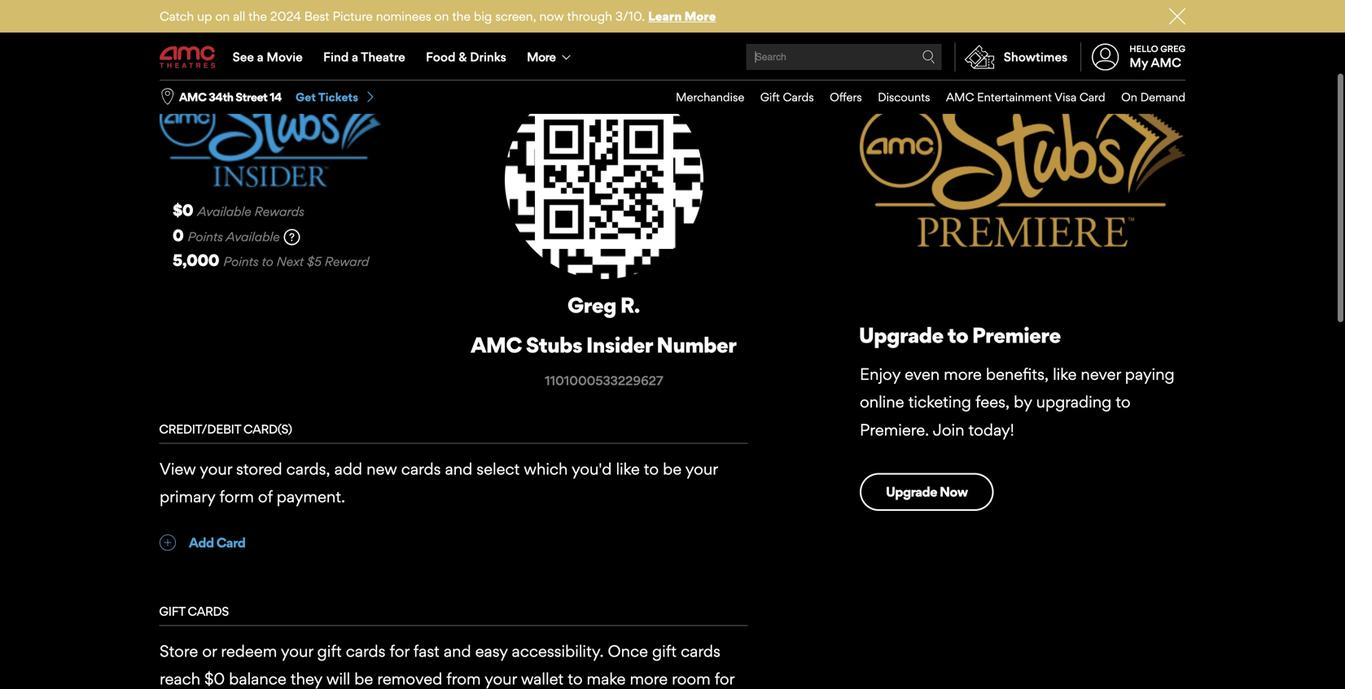Task type: vqa. For each thing, say whether or not it's contained in the screenshot.
movie poster for madame web 'image'
no



Task type: describe. For each thing, give the bounding box(es) containing it.
rewards
[[255, 204, 304, 219]]

find
[[323, 49, 349, 64]]

2024
[[270, 9, 301, 24]]

upgrading
[[1036, 393, 1112, 412]]

credit/debit
[[159, 422, 241, 437]]

gift cards
[[159, 604, 229, 619]]

cards
[[783, 90, 814, 104]]

submit search icon image
[[922, 50, 935, 64]]

learn more link
[[648, 9, 716, 24]]

your
[[159, 46, 193, 61]]

$5
[[307, 254, 322, 269]]

tickets
[[318, 90, 358, 104]]

points for 5,000
[[223, 254, 259, 269]]

search the AMC website text field
[[753, 51, 922, 63]]

reminders link
[[550, 1, 623, 27]]

fast
[[414, 642, 440, 661]]

which
[[524, 460, 568, 479]]

new
[[367, 460, 397, 479]]

1 the from the left
[[249, 9, 267, 24]]

a m c stubs insider image
[[160, 80, 381, 187]]

be inside view your stored cards, add new cards and select which you'd like to be your primary form of payment.
[[663, 460, 682, 479]]

reminders
[[550, 1, 623, 16]]

library
[[714, 1, 766, 16]]

of
[[258, 488, 273, 507]]

premiere
[[972, 322, 1061, 348]]

menu containing merchandise
[[660, 81, 1186, 114]]

$0 inside store or redeem your gift cards for fast and easy accessibility. once gift cards reach $0 balance they will be removed from your wallet to make more room fo
[[204, 670, 225, 689]]

room
[[672, 670, 711, 689]]

my
[[1130, 55, 1148, 70]]

0 horizontal spatial cards
[[346, 642, 386, 661]]

more button
[[517, 34, 585, 80]]

select
[[477, 460, 520, 479]]

5,000 points to next $5 reward
[[173, 251, 369, 270]]

visa
[[1055, 90, 1077, 104]]

fees,
[[976, 393, 1010, 412]]

2 horizontal spatial cards
[[681, 642, 721, 661]]

0 horizontal spatial greg
[[568, 292, 616, 318]]

stored
[[236, 460, 282, 479]]

profile
[[370, 1, 421, 16]]

catch
[[160, 9, 194, 24]]

to inside enjoy even more benefits, like never paying online ticketing fees, by upgrading to premiere. join today!
[[1116, 393, 1131, 412]]

find a theatre link
[[313, 34, 416, 80]]

go to my account page element
[[1081, 34, 1186, 80]]

3/10.
[[616, 9, 645, 24]]

like inside enjoy even more benefits, like never paying online ticketing fees, by upgrading to premiere. join today!
[[1053, 365, 1077, 384]]

you'd
[[572, 460, 612, 479]]

all
[[233, 9, 245, 24]]

enjoy
[[860, 365, 901, 384]]

view
[[160, 460, 196, 479]]

ticketing
[[908, 393, 971, 412]]

or
[[202, 642, 217, 661]]

merchandise link
[[660, 81, 745, 114]]

greg inside hello greg my amc
[[1161, 43, 1186, 54]]

cards,
[[286, 460, 330, 479]]

from
[[446, 670, 481, 689]]

insider
[[586, 332, 653, 358]]

0 vertical spatial demand
[[654, 1, 711, 16]]

0 vertical spatial on
[[631, 1, 651, 16]]

gift
[[159, 604, 185, 619]]

food & drinks
[[426, 49, 506, 64]]

get
[[296, 90, 316, 104]]

gift cards link
[[745, 81, 814, 114]]

merchandise
[[676, 90, 745, 104]]

card inside button
[[216, 535, 245, 551]]

offers link
[[814, 81, 862, 114]]

cards inside view your stored cards, add new cards and select which you'd like to be your primary form of payment.
[[401, 460, 441, 479]]

1 horizontal spatial more
[[685, 9, 716, 24]]

tickets link
[[160, 1, 211, 27]]

upgrade for upgrade now
[[886, 484, 937, 500]]

find a theatre
[[323, 49, 405, 64]]

2 gift from the left
[[652, 642, 677, 661]]

tickets
[[160, 1, 211, 16]]

easy
[[475, 642, 508, 661]]

2 the from the left
[[452, 9, 471, 24]]

cookie consent banner dialog
[[0, 646, 1345, 690]]

by
[[1014, 393, 1032, 412]]

your amc stubs card
[[159, 46, 300, 61]]

up
[[197, 9, 212, 24]]

reward
[[325, 254, 369, 269]]

amc 34th street 14
[[179, 90, 282, 104]]

user profile image
[[1083, 43, 1129, 71]]

balance
[[229, 670, 286, 689]]

$0 available rewards
[[173, 201, 304, 220]]

amc inside button
[[179, 90, 206, 104]]

amc stubs link
[[289, 1, 362, 27]]

amc entertainment visa card link
[[930, 81, 1106, 114]]

drinks
[[470, 49, 506, 64]]

rewards
[[219, 1, 281, 16]]

on demand link
[[1106, 81, 1186, 114]]

1 horizontal spatial demand
[[1141, 90, 1186, 104]]

points for 0
[[188, 229, 223, 244]]

food
[[426, 49, 456, 64]]

menu containing more
[[160, 34, 1186, 80]]

amc 34th street 14 button
[[179, 89, 282, 105]]

gift
[[760, 90, 780, 104]]

a for theatre
[[352, 49, 358, 64]]

history
[[488, 1, 542, 16]]

screen,
[[495, 9, 536, 24]]



Task type: locate. For each thing, give the bounding box(es) containing it.
points down 0 points available
[[223, 254, 259, 269]]

1 horizontal spatial more
[[944, 365, 982, 384]]

0 horizontal spatial be
[[354, 670, 373, 689]]

card right visa
[[1080, 90, 1106, 104]]

like
[[1053, 365, 1077, 384], [616, 460, 640, 479]]

0 vertical spatial card
[[266, 46, 300, 61]]

on demand library link
[[631, 1, 766, 27]]

be
[[663, 460, 682, 479], [354, 670, 373, 689]]

points up 5,000
[[188, 229, 223, 244]]

amc entertainment visa card
[[946, 90, 1106, 104]]

be right you'd
[[663, 460, 682, 479]]

on demand
[[1121, 90, 1186, 104]]

more up ticketing
[[944, 365, 982, 384]]

menu
[[160, 34, 1186, 80], [660, 81, 1186, 114]]

to inside store or redeem your gift cards for fast and easy accessibility. once gift cards reach $0 balance they will be removed from your wallet to make more room fo
[[568, 670, 583, 689]]

0 vertical spatial available
[[198, 204, 251, 219]]

2 a from the left
[[352, 49, 358, 64]]

store
[[160, 642, 198, 661]]

a for movie
[[257, 49, 264, 64]]

the
[[249, 9, 267, 24], [452, 9, 471, 24]]

greg right hello
[[1161, 43, 1186, 54]]

theatre
[[361, 49, 405, 64]]

1 vertical spatial $0
[[204, 670, 225, 689]]

cards up room
[[681, 642, 721, 661]]

0 vertical spatial more
[[944, 365, 982, 384]]

get tickets link
[[296, 90, 376, 105]]

0 points available
[[173, 226, 280, 245]]

points inside 0 points available
[[188, 229, 223, 244]]

more
[[944, 365, 982, 384], [630, 670, 668, 689]]

menu down submit search icon
[[660, 81, 1186, 114]]

1 vertical spatial wallet
[[521, 670, 564, 689]]

rewards link
[[219, 1, 281, 27]]

next
[[277, 254, 304, 269]]

like inside view your stored cards, add new cards and select which you'd like to be your primary form of payment.
[[616, 460, 640, 479]]

be right will
[[354, 670, 373, 689]]

1 vertical spatial upgrade
[[886, 484, 937, 500]]

$0 down or on the left
[[204, 670, 225, 689]]

1 horizontal spatial card
[[266, 46, 300, 61]]

greg's qr code image
[[535, 111, 673, 249]]

your
[[200, 460, 232, 479], [686, 460, 718, 479], [281, 642, 313, 661], [485, 670, 517, 689]]

a right find
[[352, 49, 358, 64]]

1 horizontal spatial a
[[352, 49, 358, 64]]

1 vertical spatial more
[[527, 49, 556, 64]]

amc inside hello greg my amc
[[1151, 55, 1182, 70]]

more inside store or redeem your gift cards for fast and easy accessibility. once gift cards reach $0 balance they will be removed from your wallet to make more room fo
[[630, 670, 668, 689]]

and left 'select'
[[445, 460, 473, 479]]

food & drinks link
[[416, 34, 517, 80]]

0 horizontal spatial a
[[257, 49, 264, 64]]

stubs up find
[[323, 1, 362, 16]]

1 horizontal spatial points
[[223, 254, 259, 269]]

to inside view your stored cards, add new cards and select which you'd like to be your primary form of payment.
[[644, 460, 659, 479]]

movie
[[267, 49, 303, 64]]

card for amc entertainment visa card
[[1080, 90, 1106, 104]]

on right nominees
[[434, 9, 449, 24]]

view your stored cards, add new cards and select which you'd like to be your primary form of payment.
[[160, 460, 718, 507]]

upgrade now button
[[860, 474, 994, 511]]

more inside button
[[527, 49, 556, 64]]

1 vertical spatial on
[[1121, 90, 1138, 104]]

available inside 0 points available
[[226, 229, 280, 244]]

to left make
[[568, 670, 583, 689]]

gift cards
[[760, 90, 814, 104]]

0 vertical spatial more
[[685, 9, 716, 24]]

hello greg my amc
[[1130, 43, 1186, 70]]

1 vertical spatial demand
[[1141, 90, 1186, 104]]

payment.
[[277, 488, 345, 507]]

today!
[[969, 420, 1014, 440]]

0 vertical spatial greg
[[1161, 43, 1186, 54]]

0 horizontal spatial more
[[630, 670, 668, 689]]

0 vertical spatial like
[[1053, 365, 1077, 384]]

0 vertical spatial points
[[188, 229, 223, 244]]

0 horizontal spatial gift
[[317, 642, 342, 661]]

join
[[933, 420, 965, 440]]

card right "add"
[[216, 535, 245, 551]]

1 vertical spatial menu
[[660, 81, 1186, 114]]

1 horizontal spatial wallet
[[521, 670, 564, 689]]

to down never
[[1116, 393, 1131, 412]]

0 vertical spatial stubs
[[323, 1, 362, 16]]

paying
[[1125, 365, 1175, 384]]

on down the "my"
[[1121, 90, 1138, 104]]

greg left r.
[[568, 292, 616, 318]]

add
[[334, 460, 362, 479]]

see a movie
[[233, 49, 303, 64]]

gift right once
[[652, 642, 677, 661]]

wallet down accessibility.
[[521, 670, 564, 689]]

will
[[326, 670, 350, 689]]

card for your amc stubs card
[[266, 46, 300, 61]]

catch up on all the 2024 best picture nominees on the big screen, now through 3/10. learn more
[[160, 9, 716, 24]]

removed
[[377, 670, 442, 689]]

available up 0 points available
[[198, 204, 251, 219]]

more right learn
[[685, 9, 716, 24]]

the left big
[[452, 9, 471, 24]]

1101000533229627
[[545, 374, 663, 389]]

0 horizontal spatial stubs
[[227, 46, 264, 61]]

1 vertical spatial stubs
[[227, 46, 264, 61]]

tickets rewards amc stubs profile wallet history reminders on demand library
[[160, 1, 766, 16]]

showtimes
[[1004, 49, 1068, 64]]

number
[[657, 332, 737, 358]]

like right you'd
[[616, 460, 640, 479]]

profile link
[[370, 1, 421, 27]]

wallet inside store or redeem your gift cards for fast and easy accessibility. once gift cards reach $0 balance they will be removed from your wallet to make more room fo
[[521, 670, 564, 689]]

to right you'd
[[644, 460, 659, 479]]

add card
[[189, 535, 245, 551]]

upgrade to premiere image
[[860, 46, 1186, 291]]

$0
[[173, 201, 193, 220], [204, 670, 225, 689]]

14
[[270, 90, 282, 104]]

they
[[291, 670, 322, 689]]

amc logo image
[[160, 46, 217, 68], [160, 46, 217, 68]]

1 vertical spatial and
[[444, 642, 471, 661]]

entertainment
[[977, 90, 1052, 104]]

see a movie link
[[222, 34, 313, 80]]

1 horizontal spatial like
[[1053, 365, 1077, 384]]

1 vertical spatial greg
[[568, 292, 616, 318]]

1 vertical spatial more
[[630, 670, 668, 689]]

and up "from"
[[444, 642, 471, 661]]

0 vertical spatial $0
[[173, 201, 193, 220]]

stubs down all in the top left of the page
[[227, 46, 264, 61]]

to inside "5,000 points to next $5 reward"
[[262, 254, 273, 269]]

credit/debit card(s)
[[159, 422, 292, 437]]

0 horizontal spatial $0
[[173, 201, 193, 220]]

amc
[[289, 1, 320, 16], [195, 46, 224, 61], [1151, 55, 1182, 70], [946, 90, 974, 104], [179, 90, 206, 104], [471, 332, 522, 358]]

to left next
[[262, 254, 273, 269]]

0 horizontal spatial on
[[631, 1, 651, 16]]

0 horizontal spatial more
[[527, 49, 556, 64]]

0 vertical spatial and
[[445, 460, 473, 479]]

a
[[257, 49, 264, 64], [352, 49, 358, 64]]

street
[[236, 90, 267, 104]]

more down once
[[630, 670, 668, 689]]

upgrade to premiere
[[859, 322, 1061, 348]]

1 vertical spatial points
[[223, 254, 259, 269]]

1 horizontal spatial cards
[[401, 460, 441, 479]]

upgrade left now
[[886, 484, 937, 500]]

card(s)
[[243, 422, 292, 437]]

gift up will
[[317, 642, 342, 661]]

0 vertical spatial menu
[[160, 34, 1186, 80]]

1 horizontal spatial gift
[[652, 642, 677, 661]]

demand right 3/10.
[[654, 1, 711, 16]]

0 horizontal spatial wallet
[[429, 1, 480, 16]]

on right through
[[631, 1, 651, 16]]

more inside enjoy even more benefits, like never paying online ticketing fees, by upgrading to premiere. join today!
[[944, 365, 982, 384]]

2 vertical spatial stubs
[[526, 332, 582, 358]]

best
[[304, 9, 329, 24]]

0 vertical spatial upgrade
[[859, 322, 944, 348]]

available
[[198, 204, 251, 219], [226, 229, 280, 244]]

1 horizontal spatial be
[[663, 460, 682, 479]]

upgrade inside upgrade now button
[[886, 484, 937, 500]]

now
[[540, 9, 564, 24]]

online
[[860, 393, 904, 412]]

2 vertical spatial card
[[216, 535, 245, 551]]

0 horizontal spatial points
[[188, 229, 223, 244]]

showtimes image
[[956, 42, 1004, 72]]

make
[[587, 670, 626, 689]]

1 horizontal spatial on
[[1121, 90, 1138, 104]]

1 vertical spatial card
[[1080, 90, 1106, 104]]

1 vertical spatial like
[[616, 460, 640, 479]]

upgrade for upgrade to premiere
[[859, 322, 944, 348]]

upgrade up enjoy
[[859, 322, 944, 348]]

$0 up the 0
[[173, 201, 193, 220]]

accessibility.
[[512, 642, 604, 661]]

add
[[189, 535, 214, 551]]

benefits,
[[986, 365, 1049, 384]]

1 horizontal spatial the
[[452, 9, 471, 24]]

a right 'see' at the top left
[[257, 49, 264, 64]]

available up "5,000 points to next $5 reward"
[[226, 229, 280, 244]]

available inside $0 available rewards
[[198, 204, 251, 219]]

to left premiere
[[948, 322, 968, 348]]

0 vertical spatial be
[[663, 460, 682, 479]]

1 gift from the left
[[317, 642, 342, 661]]

1 horizontal spatial stubs
[[323, 1, 362, 16]]

now
[[940, 484, 968, 500]]

on left all in the top left of the page
[[215, 9, 230, 24]]

cards left for
[[346, 642, 386, 661]]

34th
[[209, 90, 233, 104]]

0 horizontal spatial card
[[216, 535, 245, 551]]

stubs up 1101000533229627
[[526, 332, 582, 358]]

1 horizontal spatial $0
[[204, 670, 225, 689]]

0 horizontal spatial demand
[[654, 1, 711, 16]]

0 horizontal spatial on
[[215, 9, 230, 24]]

0
[[173, 226, 183, 245]]

2 horizontal spatial stubs
[[526, 332, 582, 358]]

through
[[567, 9, 612, 24]]

demand
[[654, 1, 711, 16], [1141, 90, 1186, 104]]

more down now
[[527, 49, 556, 64]]

primary
[[160, 488, 215, 507]]

points inside "5,000 points to next $5 reward"
[[223, 254, 259, 269]]

learn
[[648, 9, 682, 24]]

5,000
[[173, 251, 219, 270]]

and inside view your stored cards, add new cards and select which you'd like to be your primary form of payment.
[[445, 460, 473, 479]]

1 a from the left
[[257, 49, 264, 64]]

be inside store or redeem your gift cards for fast and easy accessibility. once gift cards reach $0 balance they will be removed from your wallet to make more room fo
[[354, 670, 373, 689]]

cards right new
[[401, 460, 441, 479]]

1 vertical spatial be
[[354, 670, 373, 689]]

picture
[[333, 9, 373, 24]]

r.
[[620, 292, 640, 318]]

redeem
[[221, 642, 277, 661]]

2 on from the left
[[434, 9, 449, 24]]

0 horizontal spatial the
[[249, 9, 267, 24]]

wallet up & in the top of the page
[[429, 1, 480, 16]]

0 horizontal spatial like
[[616, 460, 640, 479]]

1 horizontal spatial greg
[[1161, 43, 1186, 54]]

get tickets
[[296, 90, 358, 104]]

greg
[[1161, 43, 1186, 54], [568, 292, 616, 318]]

big
[[474, 9, 492, 24]]

showtimes link
[[955, 42, 1068, 72]]

card down 2024
[[266, 46, 300, 61]]

history link
[[488, 1, 542, 27]]

1 vertical spatial available
[[226, 229, 280, 244]]

menu down learn
[[160, 34, 1186, 80]]

2 horizontal spatial card
[[1080, 90, 1106, 104]]

the right all in the top left of the page
[[249, 9, 267, 24]]

like up upgrading
[[1053, 365, 1077, 384]]

store or redeem your gift cards for fast and easy accessibility. once gift cards reach $0 balance they will be removed from your wallet to make more room fo
[[160, 642, 734, 690]]

and inside store or redeem your gift cards for fast and easy accessibility. once gift cards reach $0 balance they will be removed from your wallet to make more room fo
[[444, 642, 471, 661]]

premiere.
[[860, 420, 929, 440]]

1 on from the left
[[215, 9, 230, 24]]

demand down hello greg my amc
[[1141, 90, 1186, 104]]

amc stubs insider number
[[471, 332, 737, 358]]

0 vertical spatial wallet
[[429, 1, 480, 16]]

1 horizontal spatial on
[[434, 9, 449, 24]]



